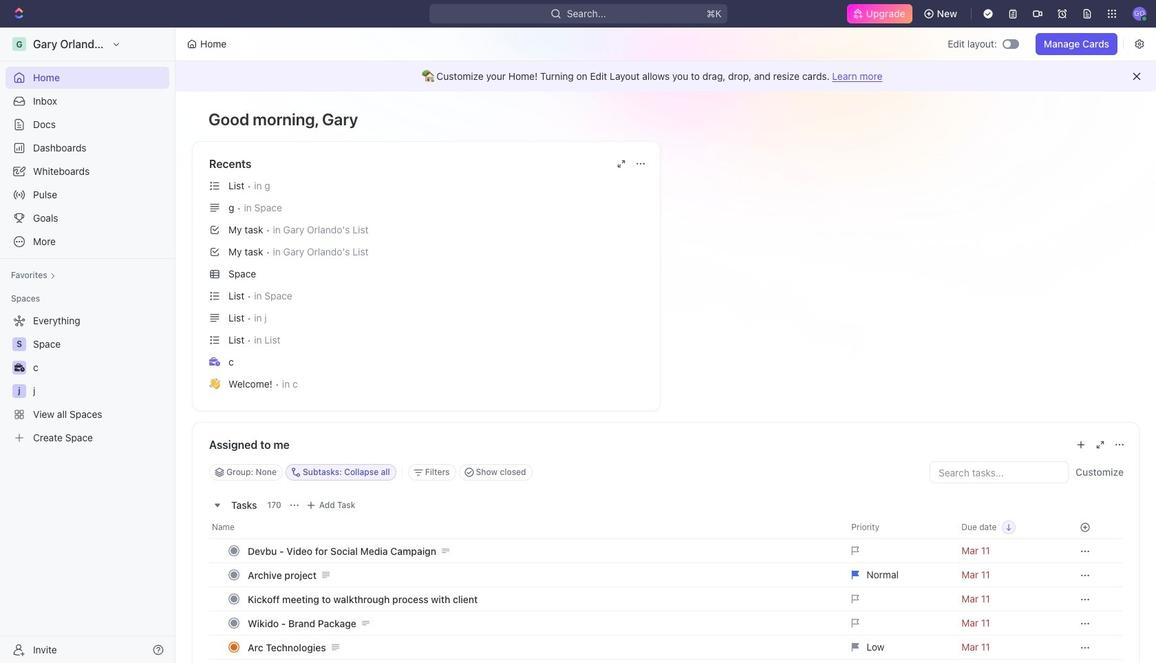 Task type: vqa. For each thing, say whether or not it's contained in the screenshot.
bottommost 7 mins
no



Task type: describe. For each thing, give the bounding box(es) containing it.
sidebar navigation
[[0, 28, 178, 663]]

j, , element
[[12, 384, 26, 398]]

business time image inside sidebar navigation
[[14, 364, 24, 372]]



Task type: locate. For each thing, give the bounding box(es) containing it.
alert
[[176, 61, 1157, 92]]

business time image
[[209, 357, 220, 366], [14, 364, 24, 372]]

tree
[[6, 310, 169, 449]]

0 horizontal spatial business time image
[[14, 364, 24, 372]]

gary orlando's workspace, , element
[[12, 37, 26, 51]]

1 horizontal spatial business time image
[[209, 357, 220, 366]]

tree inside sidebar navigation
[[6, 310, 169, 449]]

space, , element
[[12, 337, 26, 351]]

Search tasks... text field
[[931, 462, 1069, 483]]



